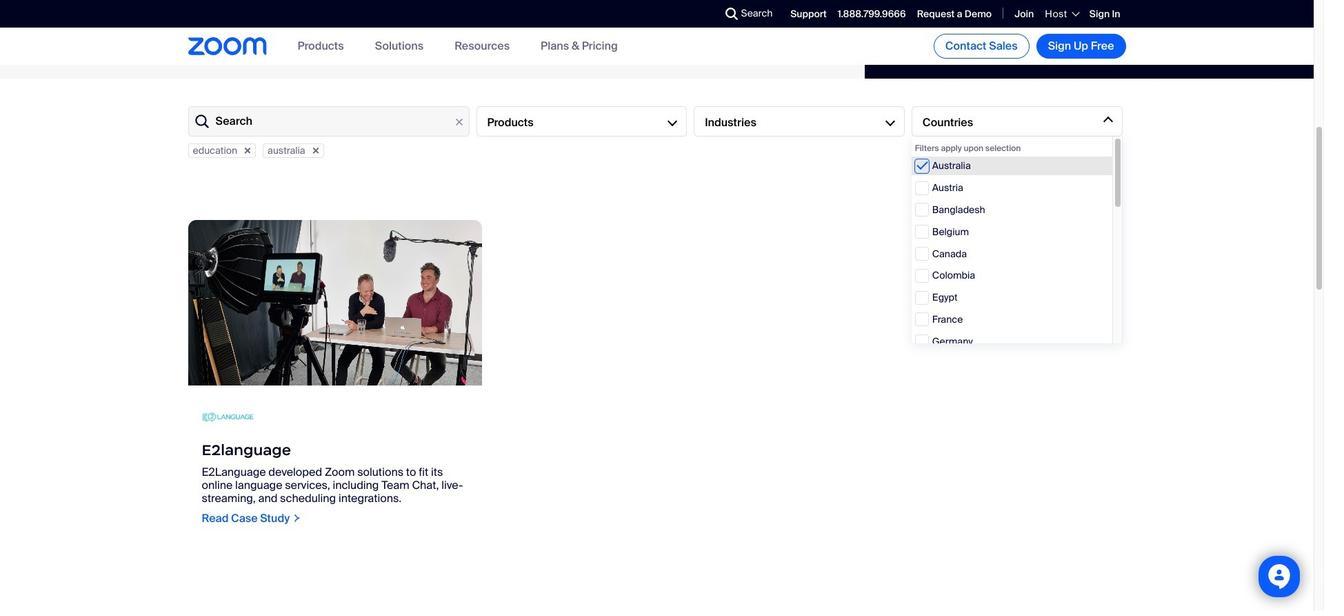 Task type: vqa. For each thing, say whether or not it's contained in the screenshot.
the Zoom Logo
yes



Task type: describe. For each thing, give the bounding box(es) containing it.
search image
[[726, 8, 738, 20]]

0 vertical spatial e2language image
[[188, 220, 482, 386]]

search image
[[726, 8, 738, 20]]



Task type: locate. For each thing, give the bounding box(es) containing it.
None search field
[[675, 3, 729, 25]]

zoom logo image
[[188, 37, 267, 55]]

e2language image
[[188, 220, 482, 386], [202, 399, 254, 435]]

1 vertical spatial e2language image
[[202, 399, 254, 435]]

clear search image
[[452, 115, 467, 130]]

None text field
[[188, 106, 470, 137]]



